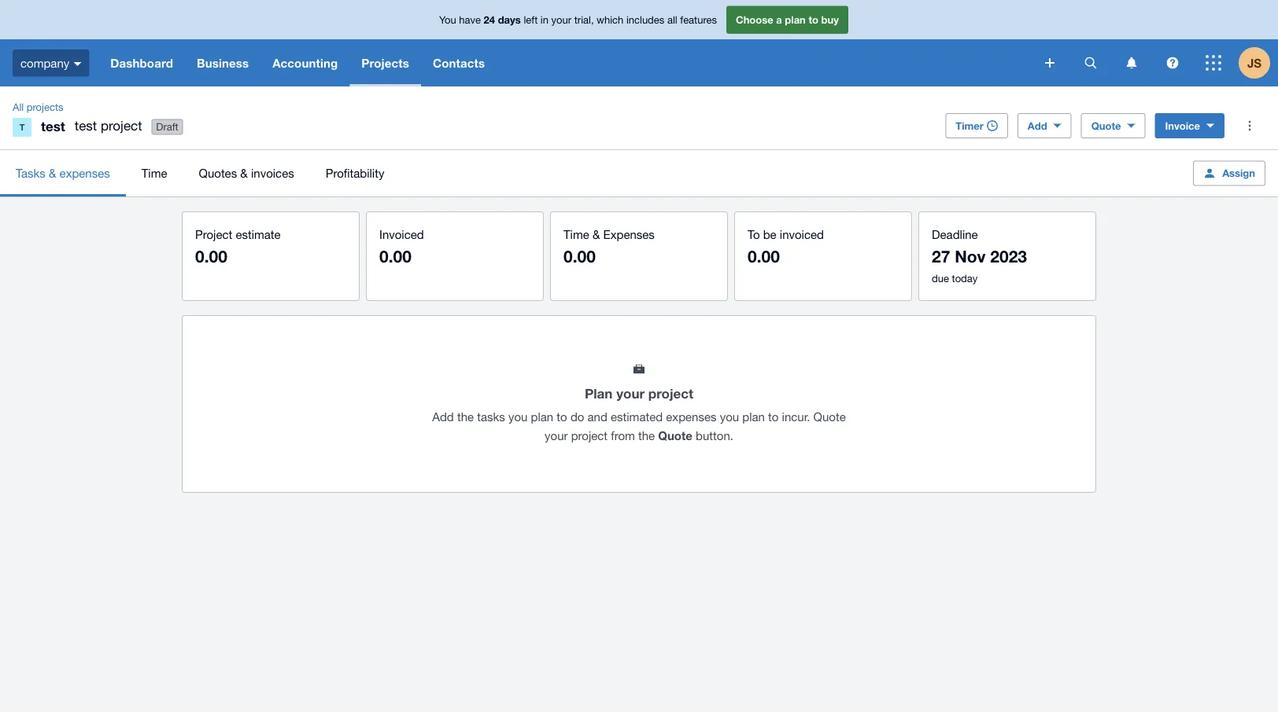 Task type: vqa. For each thing, say whether or not it's contained in the screenshot.
Test
yes



Task type: describe. For each thing, give the bounding box(es) containing it.
js
[[1247, 56, 1262, 70]]

today
[[952, 272, 978, 284]]

tasks & expenses
[[16, 166, 110, 180]]

business button
[[185, 39, 261, 87]]

plan
[[585, 386, 613, 401]]

js button
[[1239, 39, 1278, 87]]

to be invoiced 0.00
[[748, 227, 824, 266]]

your inside add the tasks you plan to do and estimated expenses you plan to incur. quote your project from the
[[545, 429, 568, 443]]

you
[[439, 14, 456, 26]]

quote for quote button.
[[658, 429, 692, 443]]

1 you from the left
[[508, 410, 528, 424]]

accounting button
[[261, 39, 350, 87]]

quotes
[[199, 166, 237, 180]]

1 horizontal spatial plan
[[742, 410, 765, 424]]

quotes & invoices
[[199, 166, 294, 180]]

add for add
[[1028, 120, 1047, 132]]

business
[[197, 56, 249, 70]]

trial,
[[574, 14, 594, 26]]

accounting
[[272, 56, 338, 70]]

draft
[[156, 121, 178, 133]]

test for test project
[[75, 118, 97, 133]]

timer
[[956, 120, 984, 132]]

do
[[570, 410, 584, 424]]

plan inside banner
[[785, 14, 806, 26]]

all
[[13, 101, 24, 113]]

a
[[776, 14, 782, 26]]

project
[[195, 227, 232, 241]]

invoice button
[[1155, 113, 1225, 139]]

project inside add the tasks you plan to do and estimated expenses you plan to incur. quote your project from the
[[571, 429, 608, 443]]

t
[[19, 122, 25, 133]]

and
[[588, 410, 607, 424]]

invoiced 0.00
[[379, 227, 424, 266]]

features
[[680, 14, 717, 26]]

company button
[[0, 39, 99, 87]]

all projects link
[[6, 99, 70, 115]]

banner containing dashboard
[[0, 0, 1278, 87]]

deadline 27 nov 2023 due today
[[932, 227, 1027, 284]]

left
[[524, 14, 538, 26]]

27
[[932, 247, 950, 266]]

quote button
[[1081, 113, 1145, 139]]

contacts
[[433, 56, 485, 70]]

tasks & expenses link
[[0, 150, 126, 197]]

time & expenses 0.00
[[563, 227, 655, 266]]

tasks
[[477, 410, 505, 424]]

includes
[[626, 14, 664, 26]]

deadline
[[932, 227, 978, 241]]

time for time & expenses 0.00
[[563, 227, 589, 241]]

due
[[932, 272, 949, 284]]

more options image
[[1234, 110, 1265, 142]]

test project
[[75, 118, 142, 133]]

projects
[[361, 56, 409, 70]]

0 vertical spatial your
[[551, 14, 571, 26]]

invoice
[[1165, 120, 1200, 132]]

projects
[[27, 101, 63, 113]]

choose a plan to buy
[[736, 14, 839, 26]]

estimated
[[611, 410, 663, 424]]

invoiced
[[379, 227, 424, 241]]



Task type: locate. For each thing, give the bounding box(es) containing it.
to
[[748, 227, 760, 241]]

all
[[667, 14, 677, 26]]

0 horizontal spatial svg image
[[73, 62, 81, 66]]

1 vertical spatial quote
[[813, 410, 846, 424]]

1 test from the left
[[41, 118, 65, 134]]

expenses
[[603, 227, 655, 241]]

0 horizontal spatial you
[[508, 410, 528, 424]]

1 horizontal spatial &
[[240, 166, 248, 180]]

add left tasks
[[432, 410, 454, 424]]

0 vertical spatial project
[[101, 118, 142, 133]]

expenses up quote button.
[[666, 410, 717, 424]]

1 vertical spatial your
[[616, 386, 645, 401]]

1 0.00 from the left
[[195, 247, 227, 266]]

0 vertical spatial add
[[1028, 120, 1047, 132]]

projects button
[[350, 39, 421, 87]]

project left draft
[[101, 118, 142, 133]]

0 vertical spatial expenses
[[59, 166, 110, 180]]

2 vertical spatial your
[[545, 429, 568, 443]]

3 0.00 from the left
[[563, 247, 596, 266]]

1 vertical spatial the
[[638, 429, 655, 443]]

0.00 inside invoiced 0.00
[[379, 247, 411, 266]]

add button
[[1017, 113, 1072, 139]]

time link
[[126, 150, 183, 197]]

dashboard
[[110, 56, 173, 70]]

plan right a
[[785, 14, 806, 26]]

plan your project
[[585, 386, 693, 401]]

test up tasks & expenses
[[75, 118, 97, 133]]

quote
[[1091, 120, 1121, 132], [813, 410, 846, 424], [658, 429, 692, 443]]

2 horizontal spatial plan
[[785, 14, 806, 26]]

& for quotes & invoices
[[240, 166, 248, 180]]

0 horizontal spatial test
[[41, 118, 65, 134]]

time for time
[[141, 166, 167, 180]]

invoiced
[[780, 227, 824, 241]]

your right in
[[551, 14, 571, 26]]

timer button
[[945, 113, 1008, 139]]

quote inside add the tasks you plan to do and estimated expenses you plan to incur. quote your project from the
[[813, 410, 846, 424]]

1 horizontal spatial expenses
[[666, 410, 717, 424]]

expenses
[[59, 166, 110, 180], [666, 410, 717, 424]]

you right tasks
[[508, 410, 528, 424]]

expenses inside add the tasks you plan to do and estimated expenses you plan to incur. quote your project from the
[[666, 410, 717, 424]]

your left from
[[545, 429, 568, 443]]

2 you from the left
[[720, 410, 739, 424]]

& inside time & expenses 0.00
[[593, 227, 600, 241]]

days
[[498, 14, 521, 26]]

1 horizontal spatial add
[[1028, 120, 1047, 132]]

quote right incur.
[[813, 410, 846, 424]]

quote left the button.
[[658, 429, 692, 443]]

assign button
[[1193, 161, 1265, 186]]

quotes & invoices link
[[183, 150, 310, 197]]

0.00 inside project estimate 0.00
[[195, 247, 227, 266]]

1 horizontal spatial time
[[563, 227, 589, 241]]

0.00 inside time & expenses 0.00
[[563, 247, 596, 266]]

1 horizontal spatial the
[[638, 429, 655, 443]]

to left buy
[[809, 14, 818, 26]]

project down and
[[571, 429, 608, 443]]

24
[[484, 14, 495, 26]]

expenses down test project on the top left
[[59, 166, 110, 180]]

0 vertical spatial the
[[457, 410, 474, 424]]

1 horizontal spatial quote
[[813, 410, 846, 424]]

profitability link
[[310, 150, 400, 197]]

2 test from the left
[[75, 118, 97, 133]]

0 horizontal spatial to
[[557, 410, 567, 424]]

estimate
[[236, 227, 281, 241]]

1 vertical spatial time
[[563, 227, 589, 241]]

all projects
[[13, 101, 63, 113]]

0 horizontal spatial &
[[49, 166, 56, 180]]

expenses inside 'tasks & expenses' link
[[59, 166, 110, 180]]

add inside add the tasks you plan to do and estimated expenses you plan to incur. quote your project from the
[[432, 410, 454, 424]]

banner
[[0, 0, 1278, 87]]

project up estimated
[[648, 386, 693, 401]]

your
[[551, 14, 571, 26], [616, 386, 645, 401], [545, 429, 568, 443]]

svg image right company on the left
[[73, 62, 81, 66]]

test
[[41, 118, 65, 134], [75, 118, 97, 133]]

to
[[809, 14, 818, 26], [557, 410, 567, 424], [768, 410, 779, 424]]

1 vertical spatial add
[[432, 410, 454, 424]]

dashboard link
[[99, 39, 185, 87]]

from
[[611, 429, 635, 443]]

incur.
[[782, 410, 810, 424]]

company
[[20, 56, 69, 70]]

project estimate 0.00
[[195, 227, 281, 266]]

0 horizontal spatial plan
[[531, 410, 553, 424]]

tasks
[[16, 166, 45, 180]]

0 horizontal spatial project
[[101, 118, 142, 133]]

svg image up invoice
[[1167, 57, 1178, 69]]

4 0.00 from the left
[[748, 247, 780, 266]]

add the tasks you plan to do and estimated expenses you plan to incur. quote your project from the
[[432, 410, 846, 443]]

time
[[141, 166, 167, 180], [563, 227, 589, 241]]

1 horizontal spatial to
[[768, 410, 779, 424]]

2 horizontal spatial project
[[648, 386, 693, 401]]

the
[[457, 410, 474, 424], [638, 429, 655, 443]]

0 horizontal spatial the
[[457, 410, 474, 424]]

add for add the tasks you plan to do and estimated expenses you plan to incur. quote your project from the
[[432, 410, 454, 424]]

svg image
[[1206, 55, 1221, 71], [1085, 57, 1097, 69], [1127, 57, 1137, 69], [1045, 58, 1055, 68]]

2 0.00 from the left
[[379, 247, 411, 266]]

have
[[459, 14, 481, 26]]

test down projects
[[41, 118, 65, 134]]

& left expenses
[[593, 227, 600, 241]]

2 horizontal spatial &
[[593, 227, 600, 241]]

choose
[[736, 14, 773, 26]]

time left expenses
[[563, 227, 589, 241]]

button.
[[696, 429, 733, 443]]

0 horizontal spatial add
[[432, 410, 454, 424]]

quote for quote
[[1091, 120, 1121, 132]]

be
[[763, 227, 776, 241]]

your up estimated
[[616, 386, 645, 401]]

1 horizontal spatial you
[[720, 410, 739, 424]]

& right quotes
[[240, 166, 248, 180]]

quote inside quote popup button
[[1091, 120, 1121, 132]]

contacts button
[[421, 39, 497, 87]]

quote right add popup button
[[1091, 120, 1121, 132]]

test for test
[[41, 118, 65, 134]]

quote button.
[[658, 429, 733, 443]]

2 vertical spatial project
[[571, 429, 608, 443]]

the down estimated
[[638, 429, 655, 443]]

svg image
[[1167, 57, 1178, 69], [73, 62, 81, 66]]

1 horizontal spatial svg image
[[1167, 57, 1178, 69]]

profitability
[[326, 166, 384, 180]]

plan left do
[[531, 410, 553, 424]]

time inside 'link'
[[141, 166, 167, 180]]

invoices
[[251, 166, 294, 180]]

which
[[597, 14, 624, 26]]

2 horizontal spatial to
[[809, 14, 818, 26]]

1 vertical spatial expenses
[[666, 410, 717, 424]]

0 vertical spatial time
[[141, 166, 167, 180]]

0 horizontal spatial time
[[141, 166, 167, 180]]

&
[[49, 166, 56, 180], [240, 166, 248, 180], [593, 227, 600, 241]]

add
[[1028, 120, 1047, 132], [432, 410, 454, 424]]

1 horizontal spatial project
[[571, 429, 608, 443]]

you
[[508, 410, 528, 424], [720, 410, 739, 424]]

assign
[[1222, 167, 1255, 179]]

plan
[[785, 14, 806, 26], [531, 410, 553, 424], [742, 410, 765, 424]]

buy
[[821, 14, 839, 26]]

1 horizontal spatial test
[[75, 118, 97, 133]]

& for time & expenses 0.00
[[593, 227, 600, 241]]

2 horizontal spatial quote
[[1091, 120, 1121, 132]]

nov
[[955, 247, 986, 266]]

0.00
[[195, 247, 227, 266], [379, 247, 411, 266], [563, 247, 596, 266], [748, 247, 780, 266]]

2023
[[990, 247, 1027, 266]]

time inside time & expenses 0.00
[[563, 227, 589, 241]]

you have 24 days left in your trial, which includes all features
[[439, 14, 717, 26]]

in
[[541, 14, 548, 26]]

& right tasks
[[49, 166, 56, 180]]

2 vertical spatial quote
[[658, 429, 692, 443]]

1 vertical spatial project
[[648, 386, 693, 401]]

0 horizontal spatial expenses
[[59, 166, 110, 180]]

time down draft
[[141, 166, 167, 180]]

you up the button.
[[720, 410, 739, 424]]

to left do
[[557, 410, 567, 424]]

add right timer button
[[1028, 120, 1047, 132]]

project
[[101, 118, 142, 133], [648, 386, 693, 401], [571, 429, 608, 443]]

to inside banner
[[809, 14, 818, 26]]

plan left incur.
[[742, 410, 765, 424]]

0 horizontal spatial quote
[[658, 429, 692, 443]]

to left incur.
[[768, 410, 779, 424]]

0.00 inside to be invoiced 0.00
[[748, 247, 780, 266]]

the left tasks
[[457, 410, 474, 424]]

add inside popup button
[[1028, 120, 1047, 132]]

svg image inside company popup button
[[73, 62, 81, 66]]

& for tasks & expenses
[[49, 166, 56, 180]]

0 vertical spatial quote
[[1091, 120, 1121, 132]]



